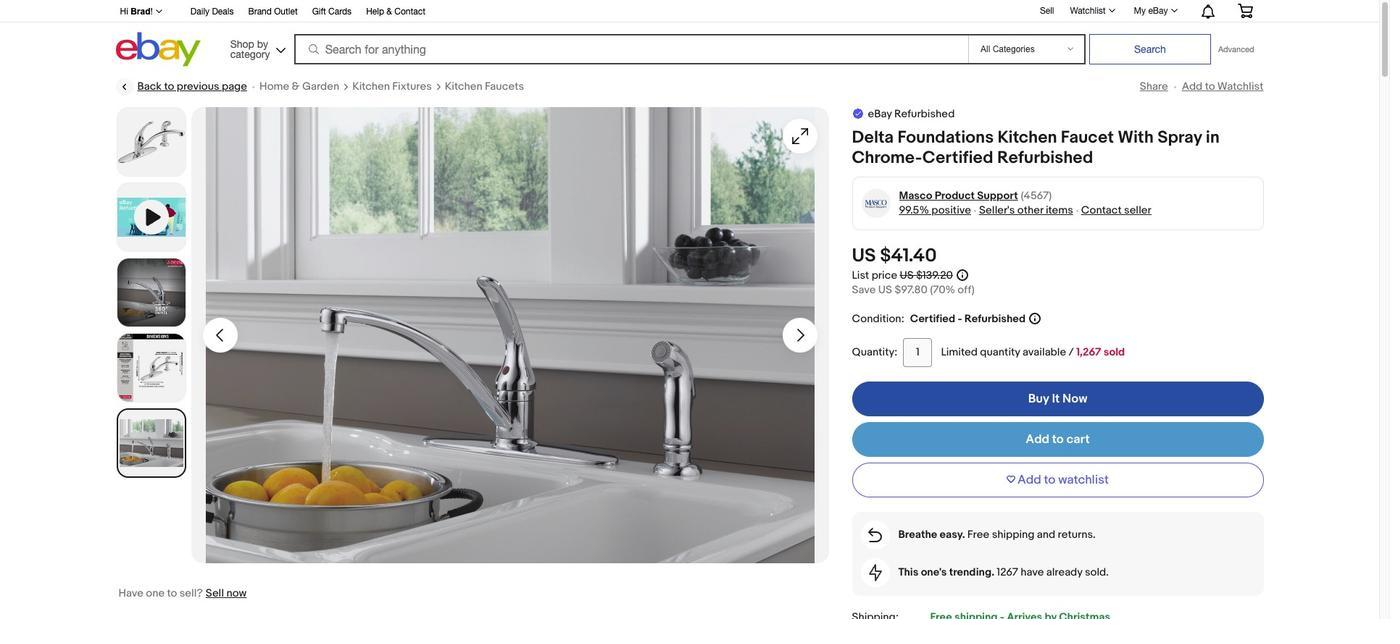 Task type: locate. For each thing, give the bounding box(es) containing it.
other
[[1018, 204, 1044, 218]]

page
[[222, 80, 247, 94]]

sell
[[1040, 6, 1055, 16], [206, 587, 224, 601]]

sell?
[[180, 587, 203, 601]]

ebay
[[1149, 6, 1168, 16], [868, 107, 892, 121]]

refurbished
[[895, 107, 955, 121], [998, 148, 1094, 168], [965, 312, 1026, 326]]

1 horizontal spatial watchlist
[[1218, 80, 1264, 94]]

shop
[[230, 38, 254, 50]]

cards
[[329, 7, 352, 17]]

refurbished up (4567)
[[998, 148, 1094, 168]]

back to previous page
[[137, 80, 247, 94]]

add for add to watchlist
[[1182, 80, 1203, 94]]

1 horizontal spatial contact
[[1082, 204, 1122, 218]]

us down the price
[[879, 283, 893, 297]]

kitchen faucets link
[[445, 80, 524, 94]]

kitchen left 'fixtures'
[[352, 80, 390, 94]]

us up list
[[852, 245, 876, 268]]

off)
[[958, 283, 975, 297]]

1 horizontal spatial kitchen
[[445, 80, 483, 94]]

2 horizontal spatial us
[[900, 269, 914, 283]]

kitchen for kitchen faucets
[[445, 80, 483, 94]]

1 vertical spatial add
[[1026, 433, 1050, 447]]

sold.
[[1085, 566, 1109, 580]]

it
[[1052, 392, 1060, 407]]

with details__icon image for this
[[869, 565, 882, 582]]

kitchen for kitchen fixtures
[[352, 80, 390, 94]]

1 vertical spatial sell
[[206, 587, 224, 601]]

contact seller link
[[1082, 204, 1152, 218]]

shop by category button
[[224, 32, 289, 63]]

0 horizontal spatial kitchen
[[352, 80, 390, 94]]

kitchen
[[352, 80, 390, 94], [445, 80, 483, 94], [998, 128, 1058, 148]]

refurbished for ed refurbished
[[998, 148, 1094, 168]]

masco product support (4567)
[[899, 189, 1052, 203]]

1 horizontal spatial sell
[[1040, 6, 1055, 16]]

1 horizontal spatial us
[[879, 283, 893, 297]]

faucets
[[485, 80, 524, 94]]

contact seller
[[1082, 204, 1152, 218]]

0 vertical spatial contact
[[395, 7, 426, 17]]

2 horizontal spatial kitchen
[[998, 128, 1058, 148]]

with details__icon image for breathe
[[869, 529, 882, 543]]

with details__icon image
[[869, 529, 882, 543], [869, 565, 882, 582]]

spray
[[1158, 128, 1202, 148]]

1 vertical spatial ebay
[[868, 107, 892, 121]]

ebay inside account navigation
[[1149, 6, 1168, 16]]

delta foundations kitchen faucet with spray in chrome-certifi
[[852, 128, 1220, 168]]

1 vertical spatial refurbished
[[998, 148, 1094, 168]]

category
[[230, 48, 270, 60]]

ed refurbished
[[973, 148, 1094, 168]]

advanced
[[1219, 45, 1255, 54]]

home
[[260, 80, 289, 94]]

garden
[[302, 80, 339, 94]]

add
[[1182, 80, 1203, 94], [1026, 433, 1050, 447], [1018, 473, 1042, 488]]

buy it now link
[[852, 382, 1264, 417]]

limited
[[941, 346, 978, 360]]

daily deals
[[191, 7, 234, 17]]

sell left watchlist link
[[1040, 6, 1055, 16]]

to for watchlist
[[1205, 80, 1216, 94]]

1,267
[[1077, 346, 1102, 360]]

1 with details__icon image from the top
[[869, 529, 882, 543]]

2 vertical spatial add
[[1018, 473, 1042, 488]]

back to previous page link
[[116, 78, 247, 96]]

this
[[899, 566, 919, 580]]

1 vertical spatial with details__icon image
[[869, 565, 882, 582]]

to inside button
[[1044, 473, 1056, 488]]

sell left 'now'
[[206, 587, 224, 601]]

seller's other items link
[[979, 204, 1074, 218]]

1267
[[997, 566, 1019, 580]]

deals
[[212, 7, 234, 17]]

watchlist down advanced
[[1218, 80, 1264, 94]]

kitchen left the faucets
[[445, 80, 483, 94]]

masco product support image
[[861, 189, 891, 219]]

0 vertical spatial sell
[[1040, 6, 1055, 16]]

add right share
[[1182, 80, 1203, 94]]

0 horizontal spatial contact
[[395, 7, 426, 17]]

0 vertical spatial ebay
[[1149, 6, 1168, 16]]

with details__icon image left breathe
[[869, 529, 882, 543]]

99.5% positive
[[899, 204, 971, 218]]

add inside button
[[1018, 473, 1042, 488]]

product
[[935, 189, 975, 203]]

0 vertical spatial &
[[387, 7, 392, 17]]

0 vertical spatial us
[[852, 245, 876, 268]]

to down the advanced link
[[1205, 80, 1216, 94]]

us up the $97.80 in the right of the page
[[900, 269, 914, 283]]

home & garden
[[260, 80, 339, 94]]

None submit
[[1090, 34, 1211, 65]]

add to watchlist
[[1182, 80, 1264, 94]]

certified
[[910, 312, 956, 326]]

0 horizontal spatial ebay
[[868, 107, 892, 121]]

$139.20
[[917, 269, 953, 283]]

contact left seller
[[1082, 204, 1122, 218]]

help
[[366, 7, 384, 17]]

add for add to watchlist
[[1018, 473, 1042, 488]]

more information - about this item condition image
[[1030, 313, 1041, 325]]

ebay right text__icon
[[868, 107, 892, 121]]

ebay right my
[[1149, 6, 1168, 16]]

1 vertical spatial contact
[[1082, 204, 1122, 218]]

0 horizontal spatial watchlist
[[1070, 6, 1106, 16]]

!
[[150, 7, 153, 17]]

picture 1 of 4 image
[[117, 108, 185, 176]]

seller
[[1125, 204, 1152, 218]]

hi
[[120, 7, 128, 17]]

us
[[852, 245, 876, 268], [900, 269, 914, 283], [879, 283, 893, 297]]

my ebay
[[1134, 6, 1168, 16]]

with details__icon image left this
[[869, 565, 882, 582]]

sell now link
[[206, 587, 247, 601]]

& right home
[[292, 80, 300, 94]]

add left cart
[[1026, 433, 1050, 447]]

0 vertical spatial watchlist
[[1070, 6, 1106, 16]]

0 vertical spatial refurbished
[[895, 107, 955, 121]]

share
[[1140, 80, 1168, 94]]

list
[[852, 269, 870, 283]]

to for previous
[[164, 80, 174, 94]]

now
[[1063, 392, 1088, 407]]

& right help
[[387, 7, 392, 17]]

faucet
[[1061, 128, 1114, 148]]

to left watchlist
[[1044, 473, 1056, 488]]

hi brad !
[[120, 7, 153, 17]]

0 horizontal spatial sell
[[206, 587, 224, 601]]

watchlist
[[1070, 6, 1106, 16], [1218, 80, 1264, 94]]

to
[[164, 80, 174, 94], [1205, 80, 1216, 94], [1053, 433, 1064, 447], [1044, 473, 1056, 488], [167, 587, 177, 601]]

text__icon image
[[852, 108, 864, 119]]

1 vertical spatial &
[[292, 80, 300, 94]]

help & contact link
[[366, 4, 426, 20]]

refurbished up foundations
[[895, 107, 955, 121]]

trending.
[[950, 566, 995, 580]]

to for cart
[[1053, 433, 1064, 447]]

0 horizontal spatial &
[[292, 80, 300, 94]]

1 vertical spatial watchlist
[[1218, 80, 1264, 94]]

one's
[[921, 566, 947, 580]]

1 horizontal spatial &
[[387, 7, 392, 17]]

contact right help
[[395, 7, 426, 17]]

breathe
[[899, 528, 938, 542]]

to for watchlist
[[1044, 473, 1056, 488]]

0 vertical spatial add
[[1182, 80, 1203, 94]]

kitchen right ed
[[998, 128, 1058, 148]]

to right back
[[164, 80, 174, 94]]

none submit inside shop by category banner
[[1090, 34, 1211, 65]]

1 horizontal spatial ebay
[[1149, 6, 1168, 16]]

& inside account navigation
[[387, 7, 392, 17]]

returns.
[[1058, 528, 1096, 542]]

foundations
[[898, 128, 994, 148]]

Search for anything text field
[[296, 36, 966, 63]]

0 vertical spatial with details__icon image
[[869, 529, 882, 543]]

add down add to cart link at the right
[[1018, 473, 1042, 488]]

2 with details__icon image from the top
[[869, 565, 882, 582]]

watchlist right the sell link
[[1070, 6, 1106, 16]]

to left cart
[[1053, 433, 1064, 447]]

refurbished up quantity
[[965, 312, 1026, 326]]

easy.
[[940, 528, 965, 542]]

(70%
[[930, 283, 956, 297]]



Task type: describe. For each thing, give the bounding box(es) containing it.
masco product support link
[[899, 189, 1018, 204]]

add to cart
[[1026, 433, 1090, 447]]

advanced link
[[1211, 35, 1262, 64]]

$41.40
[[880, 245, 937, 268]]

price
[[872, 269, 898, 283]]

by
[[257, 38, 268, 50]]

kitchen inside delta foundations kitchen faucet with spray in chrome-certifi
[[998, 128, 1058, 148]]

add to cart link
[[852, 423, 1264, 457]]

sold
[[1104, 346, 1125, 360]]

breathe easy. free shipping and returns.
[[899, 528, 1096, 542]]

gift cards link
[[312, 4, 352, 20]]

your shopping cart image
[[1237, 4, 1254, 18]]

sell inside account navigation
[[1040, 6, 1055, 16]]

us $41.40
[[852, 245, 937, 268]]

previous
[[177, 80, 219, 94]]

condition:
[[852, 312, 905, 326]]

delta foundations kitchen faucet with spray in chrome-certified refurbished - picture 4 of 4 image
[[191, 107, 829, 564]]

add to watchlist
[[1018, 473, 1109, 488]]

video 1 of 1 image
[[117, 183, 185, 252]]

have
[[119, 587, 144, 601]]

outlet
[[274, 7, 298, 17]]

buy it now
[[1029, 392, 1088, 407]]

cart
[[1067, 433, 1090, 447]]

certified - refurbished
[[910, 312, 1026, 326]]

have one to sell? sell now
[[119, 587, 247, 601]]

shop by category
[[230, 38, 270, 60]]

kitchen faucets
[[445, 80, 524, 94]]

ebay refurbished
[[868, 107, 955, 121]]

one
[[146, 587, 165, 601]]

fixtures
[[392, 80, 432, 94]]

items
[[1046, 204, 1074, 218]]

refurbished for ebay refurbished
[[895, 107, 955, 121]]

free
[[968, 528, 990, 542]]

list price us $139.20
[[852, 269, 953, 283]]

& for contact
[[387, 7, 392, 17]]

add for add to cart
[[1026, 433, 1050, 447]]

save
[[852, 283, 876, 297]]

picture 4 of 4 image
[[118, 410, 185, 477]]

$97.80
[[895, 283, 928, 297]]

back
[[137, 80, 162, 94]]

delta
[[852, 128, 894, 148]]

my ebay link
[[1126, 2, 1184, 20]]

shop by category banner
[[112, 0, 1264, 70]]

seller's other items
[[979, 204, 1074, 218]]

gift
[[312, 7, 326, 17]]

2 vertical spatial refurbished
[[965, 312, 1026, 326]]

kitchen fixtures
[[352, 80, 432, 94]]

available
[[1023, 346, 1067, 360]]

watchlist
[[1059, 473, 1109, 488]]

& for garden
[[292, 80, 300, 94]]

shipping
[[992, 528, 1035, 542]]

0 horizontal spatial us
[[852, 245, 876, 268]]

picture 3 of 4 image
[[117, 334, 185, 402]]

2 vertical spatial us
[[879, 283, 893, 297]]

have
[[1021, 566, 1044, 580]]

1 vertical spatial us
[[900, 269, 914, 283]]

seller's
[[979, 204, 1015, 218]]

in
[[1206, 128, 1220, 148]]

gift cards
[[312, 7, 352, 17]]

share button
[[1140, 80, 1168, 94]]

positive
[[932, 204, 971, 218]]

my
[[1134, 6, 1146, 16]]

brand
[[248, 7, 272, 17]]

now
[[227, 587, 247, 601]]

sell link
[[1034, 6, 1061, 16]]

masco
[[899, 189, 933, 203]]

with
[[1118, 128, 1154, 148]]

daily deals link
[[191, 4, 234, 20]]

99.5% positive link
[[899, 204, 971, 218]]

brand outlet
[[248, 7, 298, 17]]

certifi
[[923, 148, 973, 168]]

-
[[958, 312, 962, 326]]

brand outlet link
[[248, 4, 298, 20]]

watchlist link
[[1062, 2, 1122, 20]]

daily
[[191, 7, 210, 17]]

brad
[[131, 7, 150, 17]]

limited quantity available / 1,267 sold
[[941, 346, 1125, 360]]

add to watchlist button
[[852, 463, 1264, 498]]

ed
[[973, 148, 994, 168]]

add to watchlist link
[[1182, 80, 1264, 94]]

save us $97.80 (70% off)
[[852, 283, 975, 297]]

picture 2 of 4 image
[[117, 259, 185, 327]]

home & garden link
[[260, 80, 339, 94]]

account navigation
[[112, 0, 1264, 22]]

contact inside the help & contact link
[[395, 7, 426, 17]]

chrome-
[[852, 148, 923, 168]]

quantity:
[[852, 346, 898, 360]]

and
[[1037, 528, 1056, 542]]

watchlist inside watchlist link
[[1070, 6, 1106, 16]]

to right the one
[[167, 587, 177, 601]]

this one's trending. 1267 have already sold.
[[899, 566, 1109, 580]]

kitchen fixtures link
[[352, 80, 432, 94]]

Quantity: text field
[[904, 339, 933, 368]]



Task type: vqa. For each thing, say whether or not it's contained in the screenshot.
"Living"
no



